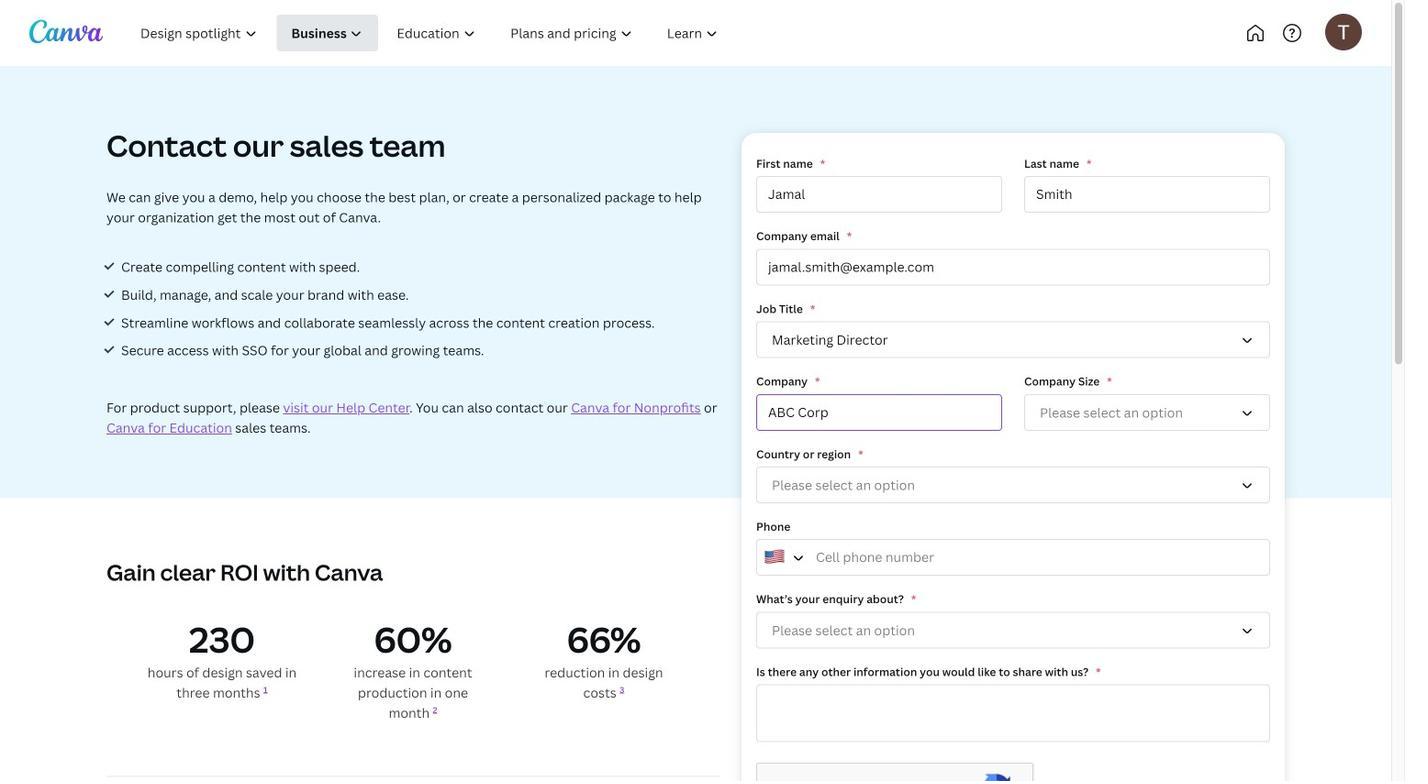 Task type: describe. For each thing, give the bounding box(es) containing it.
Smith text field
[[1024, 176, 1270, 213]]

Cell phone number text field
[[756, 540, 1270, 577]]

Acme text field
[[756, 394, 1002, 431]]



Task type: vqa. For each thing, say whether or not it's contained in the screenshot.
thank inside After your baby shower, it is important to show your appreciation to the friends and family who attended and gave thoughtful gifts to help prepare for the baby's arrival. One way to do this is by sending them a heartfelt thank you card.
no



Task type: locate. For each thing, give the bounding box(es) containing it.
None text field
[[756, 685, 1270, 743]]

John text field
[[756, 176, 1002, 213]]

john.smith@acme.com text field
[[756, 249, 1270, 286]]

top level navigation element
[[125, 15, 796, 51]]



